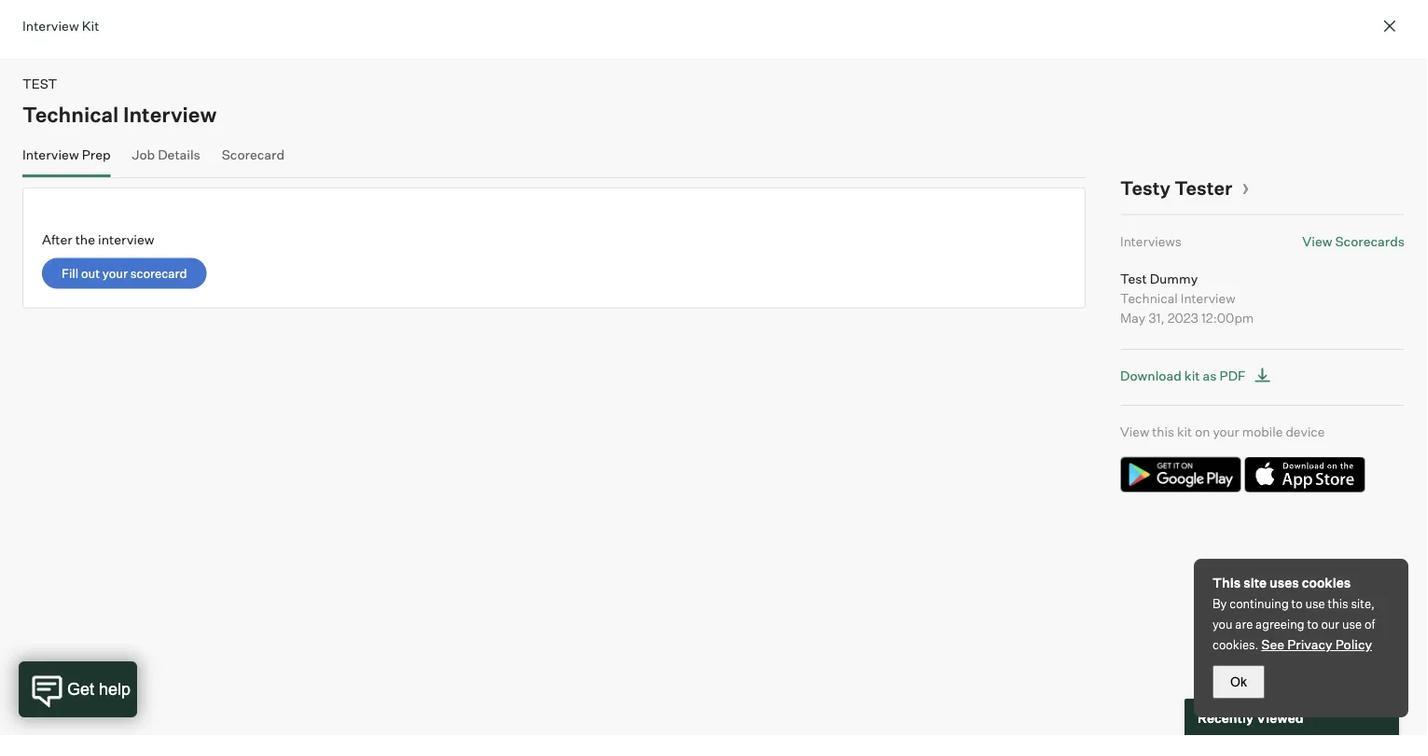 Task type: vqa. For each thing, say whether or not it's contained in the screenshot.
clock
no



Task type: describe. For each thing, give the bounding box(es) containing it.
0 vertical spatial technical
[[22, 101, 119, 127]]

device
[[1286, 424, 1325, 440]]

1 horizontal spatial your
[[1213, 424, 1240, 440]]

fill out your scorecard
[[62, 266, 187, 281]]

fill out your scorecard link
[[42, 258, 207, 289]]

scorecards
[[1336, 233, 1405, 249]]

12:00pm
[[1202, 309, 1254, 326]]

ok
[[1231, 675, 1248, 689]]

site,
[[1352, 596, 1375, 611]]

cookies
[[1302, 575, 1351, 591]]

details
[[158, 146, 200, 162]]

cookies.
[[1213, 637, 1259, 652]]

on
[[1195, 424, 1211, 440]]

are
[[1236, 617, 1253, 632]]

1 horizontal spatial use
[[1343, 617, 1362, 632]]

test
[[22, 76, 57, 92]]

technical interview
[[22, 101, 217, 127]]

prep
[[82, 146, 111, 162]]

interview up job details
[[123, 101, 217, 127]]

see privacy policy
[[1262, 636, 1373, 653]]

our
[[1322, 617, 1340, 632]]

0 horizontal spatial this
[[1153, 424, 1175, 440]]

mobile
[[1243, 424, 1283, 440]]

0 vertical spatial your
[[103, 266, 128, 281]]

1 horizontal spatial to
[[1308, 617, 1319, 632]]

this inside by continuing to use this site, you are agreeing to our use of cookies.
[[1328, 596, 1349, 611]]

interview
[[98, 231, 154, 248]]

the
[[75, 231, 95, 248]]

scorecard link
[[222, 146, 285, 174]]

testy tester
[[1121, 176, 1233, 200]]

you
[[1213, 617, 1233, 632]]

testy
[[1121, 176, 1171, 200]]

after the interview
[[42, 231, 154, 248]]

after
[[42, 231, 72, 248]]

pdf
[[1220, 368, 1246, 384]]

out
[[81, 266, 100, 281]]

interview inside 'test dummy technical interview may 31, 2023 12:00pm'
[[1181, 290, 1236, 306]]

view scorecards button
[[1303, 233, 1405, 249]]

0 horizontal spatial to
[[1292, 596, 1303, 611]]

dummy
[[1150, 270, 1198, 286]]

0 horizontal spatial use
[[1306, 596, 1326, 611]]

view scorecards
[[1303, 233, 1405, 249]]



Task type: locate. For each thing, give the bounding box(es) containing it.
1 horizontal spatial technical
[[1121, 290, 1178, 306]]

see
[[1262, 636, 1285, 653]]

kit inside download kit as pdf link
[[1185, 368, 1200, 384]]

kit left as
[[1185, 368, 1200, 384]]

kit left "on"
[[1178, 424, 1193, 440]]

interview
[[22, 17, 79, 34], [123, 101, 217, 127], [22, 146, 79, 162], [1181, 290, 1236, 306]]

0 vertical spatial view
[[1303, 233, 1333, 249]]

use
[[1306, 596, 1326, 611], [1343, 617, 1362, 632]]

scorecard
[[222, 146, 285, 162]]

policy
[[1336, 636, 1373, 653]]

testy tester link
[[1121, 176, 1250, 200]]

31,
[[1149, 309, 1165, 326]]

to down uses
[[1292, 596, 1303, 611]]

job details link
[[132, 146, 200, 174]]

technical up 31,
[[1121, 290, 1178, 306]]

2023
[[1168, 309, 1199, 326]]

1 vertical spatial view
[[1121, 424, 1150, 440]]

download kit as pdf
[[1121, 368, 1246, 384]]

uses
[[1270, 575, 1300, 591]]

0 vertical spatial this
[[1153, 424, 1175, 440]]

view down "download" on the right of the page
[[1121, 424, 1150, 440]]

as
[[1203, 368, 1217, 384]]

technical
[[22, 101, 119, 127], [1121, 290, 1178, 306]]

kit
[[82, 17, 99, 34]]

this
[[1153, 424, 1175, 440], [1328, 596, 1349, 611]]

to left our
[[1308, 617, 1319, 632]]

0 vertical spatial use
[[1306, 596, 1326, 611]]

1 vertical spatial this
[[1328, 596, 1349, 611]]

close image
[[1379, 15, 1402, 37]]

by continuing to use this site, you are agreeing to our use of cookies.
[[1213, 596, 1376, 652]]

use down 'cookies'
[[1306, 596, 1326, 611]]

your right "out"
[[103, 266, 128, 281]]

agreeing
[[1256, 617, 1305, 632]]

continuing
[[1230, 596, 1289, 611]]

interview prep
[[22, 146, 111, 162]]

1 vertical spatial use
[[1343, 617, 1362, 632]]

view left 'scorecards'
[[1303, 233, 1333, 249]]

view this kit on your mobile device
[[1121, 424, 1325, 440]]

interview up 12:00pm
[[1181, 290, 1236, 306]]

interview left kit
[[22, 17, 79, 34]]

1 horizontal spatial this
[[1328, 596, 1349, 611]]

0 vertical spatial kit
[[1185, 368, 1200, 384]]

download
[[1121, 368, 1182, 384]]

to
[[1292, 596, 1303, 611], [1308, 617, 1319, 632]]

this up our
[[1328, 596, 1349, 611]]

of
[[1365, 617, 1376, 632]]

view for view this kit on your mobile device
[[1121, 424, 1150, 440]]

your right "on"
[[1213, 424, 1240, 440]]

download kit as pdf link
[[1121, 364, 1277, 388]]

view for view scorecards
[[1303, 233, 1333, 249]]

0 vertical spatial to
[[1292, 596, 1303, 611]]

site
[[1244, 575, 1267, 591]]

interview left prep
[[22, 146, 79, 162]]

may
[[1121, 309, 1146, 326]]

job details
[[132, 146, 200, 162]]

this
[[1213, 575, 1241, 591]]

use left of
[[1343, 617, 1362, 632]]

this site uses cookies
[[1213, 575, 1351, 591]]

this left "on"
[[1153, 424, 1175, 440]]

interview prep link
[[22, 146, 111, 174]]

test dummy technical interview may 31, 2023 12:00pm
[[1121, 270, 1254, 326]]

1 vertical spatial kit
[[1178, 424, 1193, 440]]

recently
[[1198, 709, 1254, 726]]

by
[[1213, 596, 1227, 611]]

technical up the interview prep
[[22, 101, 119, 127]]

your
[[103, 266, 128, 281], [1213, 424, 1240, 440]]

see privacy policy link
[[1262, 636, 1373, 653]]

kit
[[1185, 368, 1200, 384], [1178, 424, 1193, 440]]

1 vertical spatial your
[[1213, 424, 1240, 440]]

1 horizontal spatial view
[[1303, 233, 1333, 249]]

test
[[1121, 270, 1147, 286]]

privacy
[[1288, 636, 1333, 653]]

ok button
[[1213, 665, 1265, 699]]

recently viewed
[[1198, 709, 1304, 726]]

0 horizontal spatial your
[[103, 266, 128, 281]]

fill
[[62, 266, 79, 281]]

1 vertical spatial technical
[[1121, 290, 1178, 306]]

interviews
[[1121, 233, 1182, 249]]

job
[[132, 146, 155, 162]]

0 horizontal spatial view
[[1121, 424, 1150, 440]]

scorecard
[[130, 266, 187, 281]]

tester
[[1175, 176, 1233, 200]]

interview kit
[[22, 17, 99, 34]]

1 vertical spatial to
[[1308, 617, 1319, 632]]

viewed
[[1257, 709, 1304, 726]]

view
[[1303, 233, 1333, 249], [1121, 424, 1150, 440]]

technical inside 'test dummy technical interview may 31, 2023 12:00pm'
[[1121, 290, 1178, 306]]

0 horizontal spatial technical
[[22, 101, 119, 127]]



